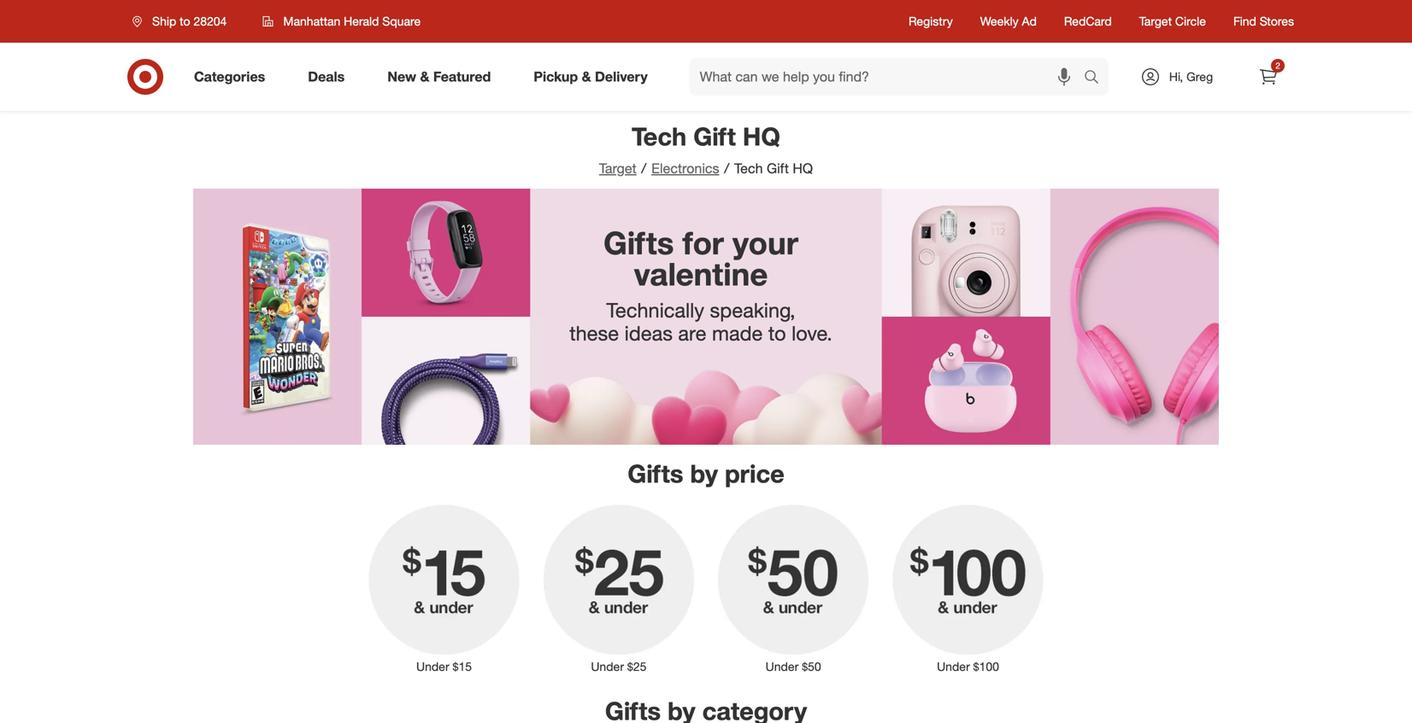 Task type: locate. For each thing, give the bounding box(es) containing it.
gifts inside gifts for your valentine technically speaking, these ideas are made to love.
[[603, 224, 674, 262]]

ad
[[1022, 14, 1037, 29]]

28204
[[194, 14, 227, 29]]

under left $50
[[766, 660, 799, 675]]

gifts for your valentine technically speaking, these ideas are made to love.
[[569, 224, 832, 346]]

pickup & delivery link
[[519, 58, 669, 96]]

tech gift hq
[[632, 121, 780, 152], [734, 160, 813, 177]]

electronics link
[[651, 160, 719, 177]]

1 vertical spatial hq
[[793, 160, 813, 177]]

ship to 28204
[[152, 14, 227, 29]]

tech gift hq up your
[[734, 160, 813, 177]]

2 & from the left
[[582, 68, 591, 85]]

under $50 link
[[706, 502, 881, 676]]

herald
[[344, 14, 379, 29]]

target
[[1139, 14, 1172, 29], [599, 160, 636, 177]]

& for pickup
[[582, 68, 591, 85]]

$25
[[627, 660, 646, 675]]

0 vertical spatial tech
[[632, 121, 686, 152]]

deals
[[308, 68, 345, 85]]

0 horizontal spatial &
[[420, 68, 429, 85]]

0 vertical spatial gift
[[693, 121, 736, 152]]

by
[[690, 459, 718, 489]]

0 horizontal spatial tech
[[632, 121, 686, 152]]

gifts for by
[[628, 459, 683, 489]]

hi, greg
[[1169, 69, 1213, 84]]

0 horizontal spatial to
[[180, 14, 190, 29]]

3 under from the left
[[766, 660, 799, 675]]

made
[[712, 321, 763, 346]]

your
[[733, 224, 798, 262]]

under left $15
[[416, 660, 449, 675]]

1 horizontal spatial target
[[1139, 14, 1172, 29]]

tech
[[632, 121, 686, 152], [734, 160, 763, 177]]

under $100
[[937, 660, 999, 675]]

gifts
[[603, 224, 674, 262], [628, 459, 683, 489]]

weekly ad link
[[980, 13, 1037, 30]]

tech right the electronics link on the top of the page
[[734, 160, 763, 177]]

gift up electronics
[[693, 121, 736, 152]]

tech up electronics
[[632, 121, 686, 152]]

delivery
[[595, 68, 648, 85]]

under left the $25
[[591, 660, 624, 675]]

under $50
[[766, 660, 821, 675]]

0 horizontal spatial target
[[599, 160, 636, 177]]

under left $100
[[937, 660, 970, 675]]

to left 'love.'
[[768, 321, 786, 346]]

greg
[[1186, 69, 1213, 84]]

to
[[180, 14, 190, 29], [768, 321, 786, 346]]

search
[[1076, 70, 1117, 87]]

under $25 link
[[531, 502, 706, 676]]

weekly ad
[[980, 14, 1037, 29]]

4 under from the left
[[937, 660, 970, 675]]

2 link
[[1250, 58, 1287, 96]]

target link
[[599, 160, 636, 177]]

search button
[[1076, 58, 1117, 99]]

$15
[[453, 660, 472, 675]]

love.
[[792, 321, 832, 346]]

find
[[1233, 14, 1256, 29]]

under inside "link"
[[416, 660, 449, 675]]

under
[[416, 660, 449, 675], [591, 660, 624, 675], [766, 660, 799, 675], [937, 660, 970, 675]]

hq
[[743, 121, 780, 152], [793, 160, 813, 177]]

target left electronics
[[599, 160, 636, 177]]

0 vertical spatial to
[[180, 14, 190, 29]]

$100
[[973, 660, 999, 675]]

valentine
[[634, 255, 768, 293]]

& right 'new'
[[420, 68, 429, 85]]

registry link
[[909, 13, 953, 30]]

0 vertical spatial target
[[1139, 14, 1172, 29]]

featured
[[433, 68, 491, 85]]

0 horizontal spatial hq
[[743, 121, 780, 152]]

gift
[[693, 121, 736, 152], [767, 160, 789, 177]]

weekly
[[980, 14, 1019, 29]]

2
[[1275, 60, 1280, 71]]

1 vertical spatial gifts
[[628, 459, 683, 489]]

1 horizontal spatial &
[[582, 68, 591, 85]]

& right the pickup
[[582, 68, 591, 85]]

gifts left for
[[603, 224, 674, 262]]

1 horizontal spatial hq
[[793, 160, 813, 177]]

1 horizontal spatial gift
[[767, 160, 789, 177]]

target inside target circle link
[[1139, 14, 1172, 29]]

1 vertical spatial target
[[599, 160, 636, 177]]

0 vertical spatial gifts
[[603, 224, 674, 262]]

under for under $100
[[937, 660, 970, 675]]

&
[[420, 68, 429, 85], [582, 68, 591, 85]]

for
[[683, 224, 724, 262]]

tech gift hq up electronics
[[632, 121, 780, 152]]

to inside gifts for your valentine technically speaking, these ideas are made to love.
[[768, 321, 786, 346]]

find stores
[[1233, 14, 1294, 29]]

1 horizontal spatial to
[[768, 321, 786, 346]]

target left circle
[[1139, 14, 1172, 29]]

under for under $15
[[416, 660, 449, 675]]

are
[[678, 321, 706, 346]]

categories
[[194, 68, 265, 85]]

technically
[[606, 298, 704, 323]]

ideas
[[625, 321, 673, 346]]

manhattan herald square
[[283, 14, 421, 29]]

gifts left by
[[628, 459, 683, 489]]

1 horizontal spatial tech
[[734, 160, 763, 177]]

to right ship
[[180, 14, 190, 29]]

1 vertical spatial to
[[768, 321, 786, 346]]

electronics
[[651, 160, 719, 177]]

hi,
[[1169, 69, 1183, 84]]

2 under from the left
[[591, 660, 624, 675]]

pickup & delivery
[[534, 68, 648, 85]]

gift up your
[[767, 160, 789, 177]]

target circle link
[[1139, 13, 1206, 30]]

1 & from the left
[[420, 68, 429, 85]]

registry
[[909, 14, 953, 29]]

under for under $25
[[591, 660, 624, 675]]

1 under from the left
[[416, 660, 449, 675]]

What can we help you find? suggestions appear below search field
[[689, 58, 1088, 96]]



Task type: vqa. For each thing, say whether or not it's contained in the screenshot.
right to
yes



Task type: describe. For each thing, give the bounding box(es) containing it.
0 horizontal spatial gift
[[693, 121, 736, 152]]

under for under $50
[[766, 660, 799, 675]]

target circle
[[1139, 14, 1206, 29]]

1 vertical spatial gift
[[767, 160, 789, 177]]

under $15
[[416, 660, 472, 675]]

gifts by price
[[628, 459, 784, 489]]

speaking,
[[710, 298, 795, 323]]

1 vertical spatial tech
[[734, 160, 763, 177]]

manhattan herald square button
[[252, 6, 432, 37]]

& for new
[[420, 68, 429, 85]]

redcard link
[[1064, 13, 1112, 30]]

new & featured link
[[373, 58, 512, 96]]

categories link
[[179, 58, 287, 96]]

1 vertical spatial tech gift hq
[[734, 160, 813, 177]]

deals link
[[293, 58, 366, 96]]

redcard
[[1064, 14, 1112, 29]]

ship
[[152, 14, 176, 29]]

to inside dropdown button
[[180, 14, 190, 29]]

under $15 link
[[357, 502, 531, 676]]

these
[[569, 321, 619, 346]]

square
[[382, 14, 421, 29]]

new & featured
[[387, 68, 491, 85]]

new
[[387, 68, 416, 85]]

find stores link
[[1233, 13, 1294, 30]]

pickup
[[534, 68, 578, 85]]

stores
[[1260, 14, 1294, 29]]

under $100 link
[[881, 502, 1055, 676]]

0 vertical spatial tech gift hq
[[632, 121, 780, 152]]

ship to 28204 button
[[121, 6, 245, 37]]

$50
[[802, 660, 821, 675]]

under $25
[[591, 660, 646, 675]]

price
[[725, 459, 784, 489]]

0 vertical spatial hq
[[743, 121, 780, 152]]

target for target circle
[[1139, 14, 1172, 29]]

target for target
[[599, 160, 636, 177]]

gifts for for
[[603, 224, 674, 262]]

manhattan
[[283, 14, 340, 29]]

circle
[[1175, 14, 1206, 29]]



